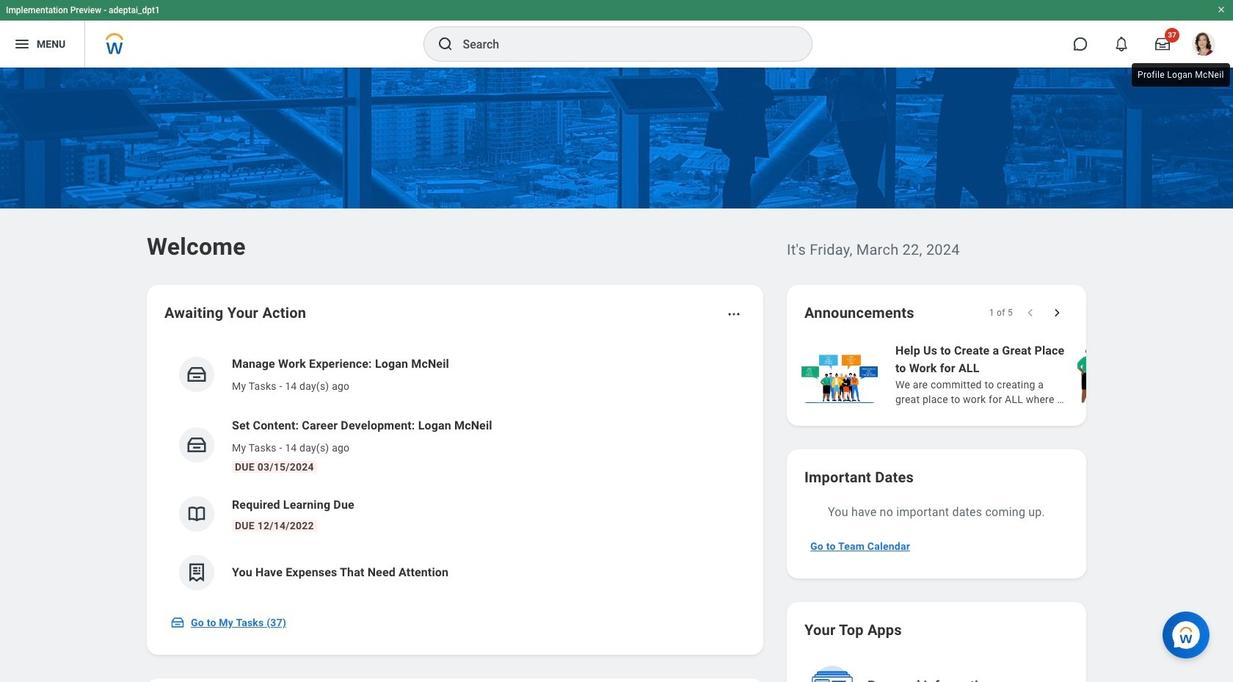 Task type: describe. For each thing, give the bounding box(es) containing it.
related actions image
[[727, 307, 741, 322]]

profile logan mcneil image
[[1192, 32, 1216, 59]]

search image
[[436, 35, 454, 53]]

dashboard expenses image
[[186, 562, 208, 584]]

book open image
[[186, 503, 208, 525]]

1 horizontal spatial list
[[799, 341, 1233, 408]]

notifications large image
[[1114, 37, 1129, 51]]



Task type: locate. For each thing, give the bounding box(es) containing it.
banner
[[0, 0, 1233, 68]]

inbox image
[[186, 434, 208, 456]]

main content
[[0, 68, 1233, 682]]

0 horizontal spatial inbox image
[[170, 615, 185, 630]]

0 vertical spatial inbox image
[[186, 363, 208, 385]]

justify image
[[13, 35, 31, 53]]

1 horizontal spatial inbox image
[[186, 363, 208, 385]]

1 vertical spatial inbox image
[[170, 615, 185, 630]]

inbox large image
[[1156, 37, 1170, 51]]

0 horizontal spatial list
[[164, 344, 746, 602]]

inbox image
[[186, 363, 208, 385], [170, 615, 185, 630]]

tooltip
[[1129, 60, 1233, 90]]

Search Workday  search field
[[463, 28, 781, 60]]

status
[[989, 307, 1013, 319]]

chevron right small image
[[1050, 305, 1064, 320]]

close environment banner image
[[1217, 5, 1226, 14]]

chevron left small image
[[1023, 305, 1038, 320]]

list
[[799, 341, 1233, 408], [164, 344, 746, 602]]



Task type: vqa. For each thing, say whether or not it's contained in the screenshot.
the leftmost chevron down icon
no



